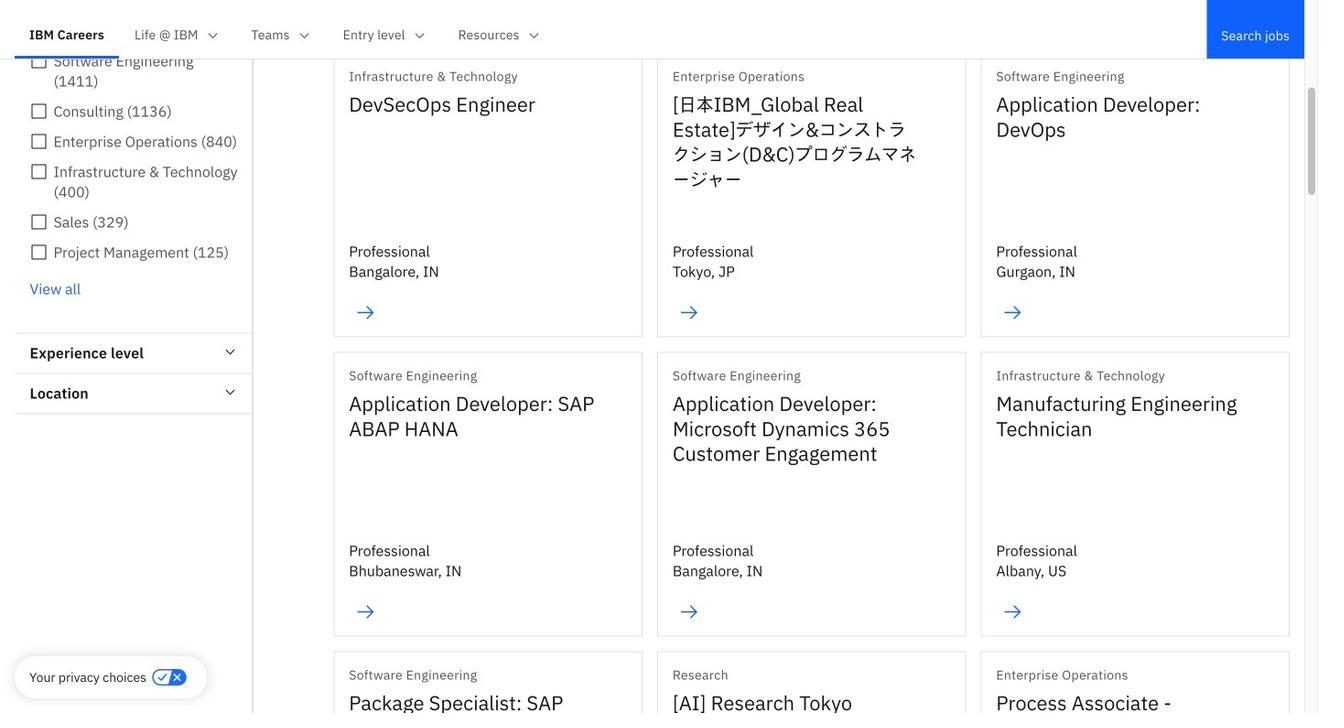 Task type: describe. For each thing, give the bounding box(es) containing it.
your privacy choices element
[[29, 668, 146, 688]]



Task type: vqa. For each thing, say whether or not it's contained in the screenshot.
User Profile Image
no



